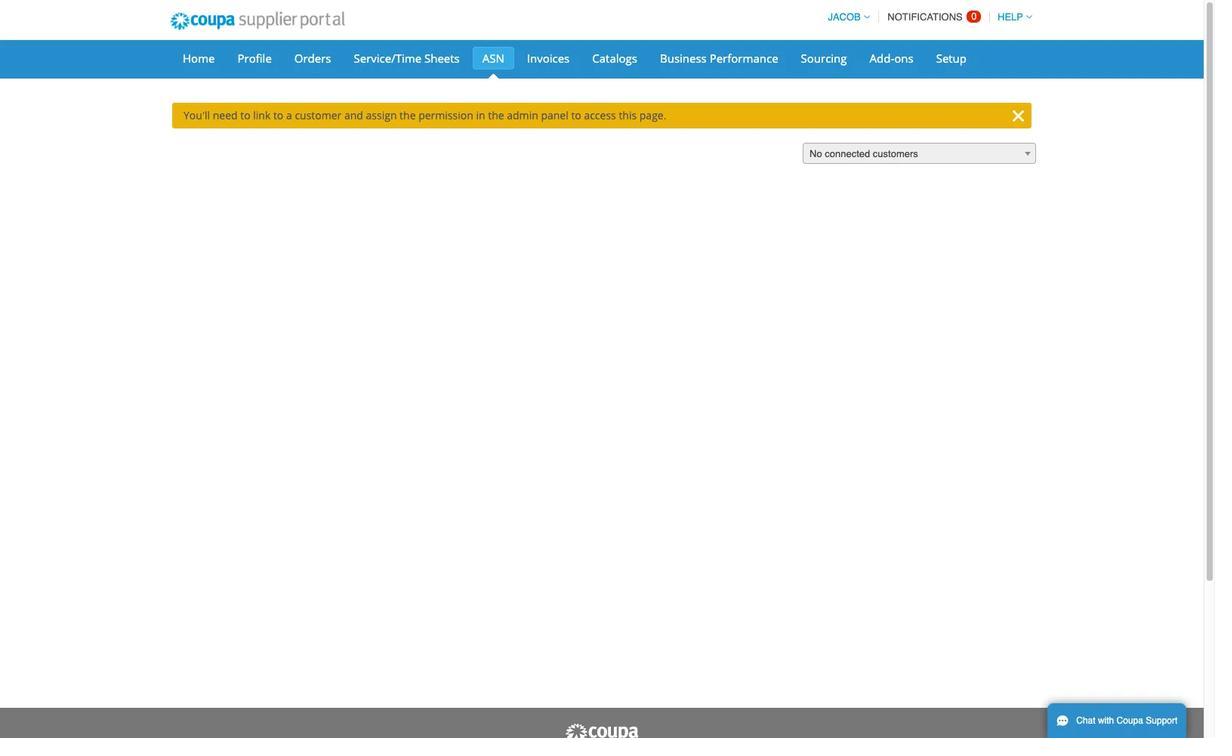 Task type: describe. For each thing, give the bounding box(es) containing it.
service/time sheets link
[[344, 47, 470, 70]]

invoices
[[527, 51, 570, 66]]

assign
[[366, 108, 397, 122]]

this
[[619, 108, 637, 122]]

profile
[[238, 51, 272, 66]]

business
[[660, 51, 707, 66]]

No connected customers text field
[[804, 144, 1036, 165]]

profile link
[[228, 47, 282, 70]]

performance
[[710, 51, 779, 66]]

3 to from the left
[[571, 108, 582, 122]]

orders
[[295, 51, 331, 66]]

no
[[810, 148, 823, 159]]

No connected customers field
[[803, 143, 1037, 165]]

chat
[[1077, 716, 1096, 726]]

sourcing
[[801, 51, 847, 66]]

orders link
[[285, 47, 341, 70]]

asn
[[483, 51, 505, 66]]

catalogs link
[[583, 47, 647, 70]]

with
[[1099, 716, 1115, 726]]

add-ons link
[[860, 47, 924, 70]]

jacob link
[[822, 11, 870, 23]]

help link
[[991, 11, 1033, 23]]

jacob
[[828, 11, 861, 23]]

setup
[[937, 51, 967, 66]]

notifications
[[888, 11, 963, 23]]

customer
[[295, 108, 342, 122]]

you'll need to link to a customer and assign the permission in the admin panel to access this page.
[[184, 108, 667, 122]]

service/time sheets
[[354, 51, 460, 66]]

chat with coupa support button
[[1048, 703, 1187, 738]]

sourcing link
[[792, 47, 857, 70]]

2 the from the left
[[488, 108, 504, 122]]

home link
[[173, 47, 225, 70]]

coupa
[[1117, 716, 1144, 726]]

business performance link
[[651, 47, 788, 70]]

setup link
[[927, 47, 977, 70]]

navigation containing notifications 0
[[822, 2, 1033, 32]]



Task type: vqa. For each thing, say whether or not it's contained in the screenshot.
Setup LINK
yes



Task type: locate. For each thing, give the bounding box(es) containing it.
catalogs
[[593, 51, 638, 66]]

business performance
[[660, 51, 779, 66]]

1 vertical spatial coupa supplier portal image
[[564, 723, 640, 738]]

coupa supplier portal image
[[160, 2, 355, 40], [564, 723, 640, 738]]

invoices link
[[517, 47, 580, 70]]

a
[[286, 108, 292, 122]]

customers
[[873, 148, 919, 159]]

page.
[[640, 108, 667, 122]]

to
[[240, 108, 251, 122], [273, 108, 284, 122], [571, 108, 582, 122]]

to right panel
[[571, 108, 582, 122]]

2 to from the left
[[273, 108, 284, 122]]

need
[[213, 108, 238, 122]]

0 horizontal spatial to
[[240, 108, 251, 122]]

the
[[400, 108, 416, 122], [488, 108, 504, 122]]

no connected customers
[[810, 148, 919, 159]]

asn link
[[473, 47, 514, 70]]

ons
[[895, 51, 914, 66]]

support
[[1146, 716, 1178, 726]]

chat with coupa support
[[1077, 716, 1178, 726]]

home
[[183, 51, 215, 66]]

navigation
[[822, 2, 1033, 32]]

0
[[972, 11, 977, 22]]

1 the from the left
[[400, 108, 416, 122]]

0 horizontal spatial coupa supplier portal image
[[160, 2, 355, 40]]

service/time
[[354, 51, 422, 66]]

admin
[[507, 108, 539, 122]]

to left link
[[240, 108, 251, 122]]

add-
[[870, 51, 895, 66]]

1 to from the left
[[240, 108, 251, 122]]

panel
[[541, 108, 569, 122]]

to left a
[[273, 108, 284, 122]]

the right assign
[[400, 108, 416, 122]]

1 horizontal spatial the
[[488, 108, 504, 122]]

sheets
[[425, 51, 460, 66]]

and
[[344, 108, 363, 122]]

in
[[476, 108, 486, 122]]

notifications 0
[[888, 11, 977, 23]]

0 vertical spatial coupa supplier portal image
[[160, 2, 355, 40]]

link
[[253, 108, 271, 122]]

2 horizontal spatial to
[[571, 108, 582, 122]]

help
[[998, 11, 1024, 23]]

0 horizontal spatial the
[[400, 108, 416, 122]]

the right in
[[488, 108, 504, 122]]

permission
[[419, 108, 474, 122]]

you'll
[[184, 108, 210, 122]]

access
[[584, 108, 616, 122]]

1 horizontal spatial to
[[273, 108, 284, 122]]

1 horizontal spatial coupa supplier portal image
[[564, 723, 640, 738]]

connected
[[825, 148, 871, 159]]

add-ons
[[870, 51, 914, 66]]



